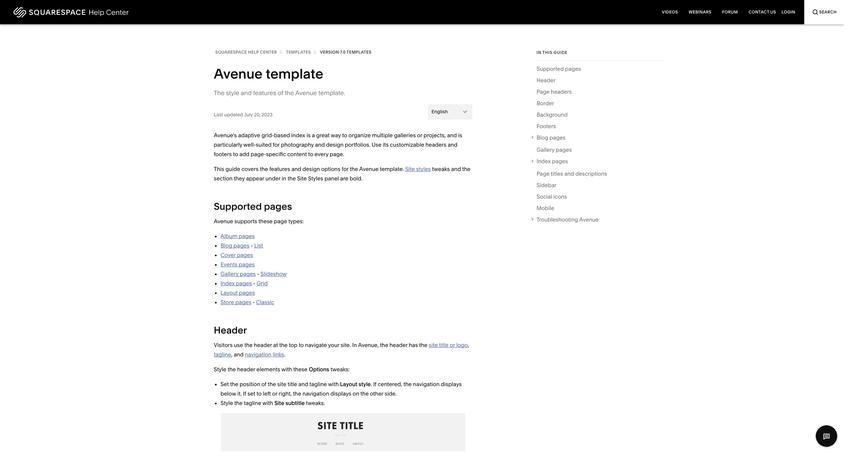 Task type: locate. For each thing, give the bounding box(es) containing it.
the up the set
[[228, 366, 236, 373]]

1 horizontal spatial if
[[374, 381, 377, 388]]

grid-
[[262, 132, 274, 139]]

videos
[[663, 9, 679, 15]]

bold.
[[350, 175, 363, 182]]

1 horizontal spatial supported
[[537, 65, 564, 72]]

to right top
[[299, 342, 304, 348]]

us
[[771, 9, 777, 15]]

0 vertical spatial site
[[406, 166, 415, 172]]

visitors use the header at the top to navigate your site. in avenue, the header has the site title or logo , tagline , and navigation links .
[[214, 342, 469, 358]]

1 vertical spatial for
[[342, 166, 349, 172]]

0 vertical spatial index pages link
[[537, 157, 665, 166]]

tagline down set
[[244, 400, 262, 406]]

design inside avenue's adaptive grid-based index is a great way to organize multiple galleries or projects, and is particularly well-suited for photography and design portfolios. use its customizable headers and footers to add page-specific content to every page.
[[326, 141, 344, 148]]

and
[[241, 89, 252, 97], [448, 132, 457, 139], [315, 141, 325, 148], [448, 141, 458, 148], [292, 166, 301, 172], [452, 166, 461, 172], [565, 170, 575, 177], [234, 351, 244, 358], [299, 381, 308, 388]]

site inside tweaks and the section they appear under in the site styles panel are bold.
[[297, 175, 307, 182]]

templates
[[347, 50, 372, 55]]

title left logo
[[439, 342, 449, 348]]

blog up cover
[[221, 242, 232, 249]]

gallery down the events
[[221, 270, 239, 277]]

2 horizontal spatial or
[[450, 342, 455, 348]]

0 horizontal spatial of
[[262, 381, 267, 388]]

of down avenue template
[[278, 89, 284, 97]]

0 vertical spatial header
[[537, 77, 556, 84]]

1 horizontal spatial header
[[537, 77, 556, 84]]

0 horizontal spatial or
[[272, 390, 278, 397]]

avenue header.png image
[[221, 413, 466, 451]]

cover
[[221, 252, 236, 258]]

1 vertical spatial ,
[[231, 351, 233, 358]]

1 vertical spatial site
[[278, 381, 287, 388]]

mobile link
[[537, 203, 555, 215]]

list link
[[254, 242, 263, 249]]

centered,
[[378, 381, 403, 388]]

panel
[[325, 175, 339, 182]]

style down tagline "link"
[[214, 366, 227, 373]]

style
[[226, 89, 240, 97], [359, 381, 371, 388]]

0 vertical spatial template.
[[319, 89, 346, 97]]

2 page from the top
[[537, 170, 550, 177]]

for inside avenue's adaptive grid-based index is a great way to organize multiple galleries or projects, and is particularly well-suited for photography and design portfolios. use its customizable headers and footers to add page-specific content to every page.
[[273, 141, 280, 148]]

and right projects,
[[448, 132, 457, 139]]

1 vertical spatial style
[[221, 400, 233, 406]]

2 horizontal spatial with
[[328, 381, 339, 388]]

avenue down squarespace
[[214, 65, 263, 82]]

2 vertical spatial or
[[272, 390, 278, 397]]

1 vertical spatial header
[[214, 324, 247, 336]]

0 horizontal spatial navigation
[[245, 351, 272, 358]]

1 vertical spatial index pages link
[[221, 280, 252, 287]]

1 vertical spatial gallery
[[221, 270, 239, 277]]

0 vertical spatial title
[[439, 342, 449, 348]]

design
[[326, 141, 344, 148], [303, 166, 320, 172]]

gallery
[[537, 147, 555, 153], [221, 270, 239, 277]]

the right the avenue,
[[380, 342, 389, 348]]

1 vertical spatial template.
[[380, 166, 404, 172]]

2 vertical spatial navigation
[[303, 390, 329, 397]]

covers
[[242, 166, 259, 172]]

in inside visitors use the header at the top to navigate your site. in avenue, the header has the site title or logo , tagline , and navigation links .
[[353, 342, 357, 348]]

or right galleries on the left top of page
[[418, 132, 423, 139]]

1 horizontal spatial design
[[326, 141, 344, 148]]

for up specific
[[273, 141, 280, 148]]

1 vertical spatial page
[[537, 170, 550, 177]]

style right the
[[226, 89, 240, 97]]

1 vertical spatial in
[[353, 342, 357, 348]]

1 horizontal spatial site
[[429, 342, 438, 348]]

0 vertical spatial of
[[278, 89, 284, 97]]

1 horizontal spatial .
[[371, 381, 372, 388]]

page
[[274, 218, 287, 225]]

site right has
[[429, 342, 438, 348]]

store pages link
[[221, 299, 252, 306]]

help
[[248, 50, 259, 55]]

0 horizontal spatial index
[[221, 280, 235, 287]]

navigation links link
[[245, 351, 284, 358]]

. up other
[[371, 381, 372, 388]]

header up visitors
[[214, 324, 247, 336]]

headers down projects,
[[426, 141, 447, 148]]

set
[[221, 381, 229, 388]]

displays
[[441, 381, 462, 388], [331, 390, 352, 397]]

the down set the position of the site title and tagline with layout style at the left of page
[[293, 390, 302, 397]]

the up left
[[268, 381, 276, 388]]

index pages link up descriptions
[[537, 157, 665, 166]]

tagline down the options
[[310, 381, 327, 388]]

the up appear
[[260, 166, 268, 172]]

1 vertical spatial .
[[371, 381, 372, 388]]

section
[[214, 175, 233, 182]]

1 horizontal spatial is
[[459, 132, 463, 139]]

and right "tweaks"
[[452, 166, 461, 172]]

0 vertical spatial in
[[537, 50, 542, 55]]

navigation
[[245, 351, 272, 358], [413, 381, 440, 388], [303, 390, 329, 397]]

avenue down template
[[296, 89, 317, 97]]

0 horizontal spatial in
[[353, 342, 357, 348]]

tweaks.
[[306, 400, 325, 406]]

cover pages link
[[221, 252, 253, 258]]

set
[[248, 390, 255, 397]]

0 horizontal spatial supported
[[214, 201, 262, 212]]

0 vertical spatial layout
[[221, 289, 238, 296]]

its
[[383, 141, 389, 148]]

site up right,
[[278, 381, 287, 388]]

0 vertical spatial supported pages
[[537, 65, 582, 72]]

0 horizontal spatial .
[[284, 351, 286, 358]]

gallery pages link down the events pages link
[[221, 270, 256, 277]]

appear
[[246, 175, 264, 182]]

use
[[372, 141, 382, 148]]

to right 'way'
[[342, 132, 348, 139]]

guide right this
[[554, 50, 568, 55]]

0 vertical spatial for
[[273, 141, 280, 148]]

0 vertical spatial .
[[284, 351, 286, 358]]

this
[[214, 166, 224, 172]]

- up grid
[[257, 270, 259, 277]]

features up in
[[270, 166, 290, 172]]

the style and features of the avenue template.
[[214, 89, 346, 97]]

grid
[[257, 280, 268, 287]]

elements
[[257, 366, 280, 373]]

headers down header "link"
[[551, 88, 572, 95]]

in right site.
[[353, 342, 357, 348]]

1 vertical spatial design
[[303, 166, 320, 172]]

for up the are
[[342, 166, 349, 172]]

these up set the position of the site title and tagline with layout style at the left of page
[[294, 366, 308, 373]]

20,
[[254, 111, 261, 118]]

1 horizontal spatial title
[[439, 342, 449, 348]]

side.
[[385, 390, 397, 397]]

other
[[370, 390, 384, 397]]

with down tweaks:
[[328, 381, 339, 388]]

avenue up album
[[214, 218, 233, 225]]

last
[[214, 111, 223, 118]]

0 horizontal spatial title
[[288, 381, 297, 388]]

or inside avenue's adaptive grid-based index is a great way to organize multiple galleries or projects, and is particularly well-suited for photography and design portfolios. use its customizable headers and footers to add page-specific content to every page.
[[418, 132, 423, 139]]

headers inside avenue's adaptive grid-based index is a great way to organize multiple galleries or projects, and is particularly well-suited for photography and design portfolios. use its customizable headers and footers to add page-specific content to every page.
[[426, 141, 447, 148]]

supported pages up avenue supports these page types: at the left
[[214, 201, 292, 212]]

updated
[[224, 111, 243, 118]]

page-
[[251, 151, 266, 158]]

or inside visitors use the header at the top to navigate your site. in avenue, the header has the site title or logo , tagline , and navigation links .
[[450, 342, 455, 348]]

if up other
[[374, 381, 377, 388]]

page for page headers
[[537, 88, 550, 95]]

blog pages link up cover pages link
[[221, 242, 250, 249]]

2 is from the left
[[459, 132, 463, 139]]

1 horizontal spatial displays
[[441, 381, 462, 388]]

1 vertical spatial headers
[[426, 141, 447, 148]]

with down links
[[282, 366, 292, 373]]

supported up supports
[[214, 201, 262, 212]]

squarespace
[[216, 50, 247, 55]]

with down left
[[263, 400, 273, 406]]

index down gallery pages in the top right of the page
[[537, 158, 551, 165]]

1 horizontal spatial index
[[537, 158, 551, 165]]

.
[[284, 351, 286, 358], [371, 381, 372, 388]]

0 horizontal spatial for
[[273, 141, 280, 148]]

design up styles
[[303, 166, 320, 172]]

great
[[317, 132, 330, 139]]

features
[[253, 89, 277, 97], [270, 166, 290, 172]]

galleries
[[394, 132, 416, 139]]

headers
[[551, 88, 572, 95], [426, 141, 447, 148]]

and up every
[[315, 141, 325, 148]]

supported pages down the in this guide
[[537, 65, 582, 72]]

navigate
[[305, 342, 327, 348]]

header up position
[[237, 366, 255, 373]]

page up sidebar
[[537, 170, 550, 177]]

the right centered,
[[404, 381, 412, 388]]

1 vertical spatial supported
[[214, 201, 262, 212]]

tagline down visitors
[[214, 351, 231, 358]]

center
[[260, 50, 277, 55]]

0 horizontal spatial if
[[243, 390, 246, 397]]

social icons
[[537, 193, 568, 200]]

0 horizontal spatial ,
[[231, 351, 233, 358]]

avenue supports these page types:
[[214, 218, 304, 225]]

page for page titles and descriptions
[[537, 170, 550, 177]]

1 horizontal spatial site
[[297, 175, 307, 182]]

in left this
[[537, 50, 542, 55]]

1 horizontal spatial headers
[[551, 88, 572, 95]]

customizable
[[390, 141, 425, 148]]

adaptive
[[238, 132, 261, 139]]

page
[[537, 88, 550, 95], [537, 170, 550, 177]]

0 vertical spatial gallery pages link
[[537, 145, 572, 157]]

to
[[342, 132, 348, 139], [233, 151, 238, 158], [308, 151, 314, 158], [299, 342, 304, 348], [257, 390, 262, 397]]

header up page headers
[[537, 77, 556, 84]]

or right left
[[272, 390, 278, 397]]

1 vertical spatial displays
[[331, 390, 352, 397]]

in
[[282, 175, 287, 182]]

contact us
[[749, 9, 777, 15]]

blog down footers link at the top right
[[537, 134, 549, 141]]

1 horizontal spatial these
[[294, 366, 308, 373]]

0 vertical spatial index
[[537, 158, 551, 165]]

1 vertical spatial of
[[262, 381, 267, 388]]

,
[[468, 342, 469, 348], [231, 351, 233, 358]]

1 is from the left
[[307, 132, 311, 139]]

0 horizontal spatial layout
[[221, 289, 238, 296]]

for
[[273, 141, 280, 148], [342, 166, 349, 172]]

avenue right troubleshooting
[[580, 216, 599, 223]]

visitors
[[214, 342, 233, 348]]

1 horizontal spatial for
[[342, 166, 349, 172]]

index up layout pages link at the bottom of the page
[[221, 280, 235, 287]]

1 vertical spatial if
[[243, 390, 246, 397]]

1 horizontal spatial gallery
[[537, 147, 555, 153]]

pages
[[566, 65, 582, 72], [550, 134, 566, 141], [556, 147, 572, 153], [553, 158, 569, 165], [264, 201, 292, 212], [239, 233, 255, 239], [234, 242, 250, 249], [237, 252, 253, 258], [239, 261, 255, 268], [240, 270, 256, 277], [236, 280, 252, 287], [239, 289, 255, 296], [236, 299, 252, 306]]

has
[[409, 342, 418, 348]]

these left page
[[259, 218, 273, 225]]

logo
[[457, 342, 468, 348]]

the right "tweaks"
[[463, 166, 471, 172]]

1 vertical spatial supported pages
[[214, 201, 292, 212]]

0 horizontal spatial style
[[226, 89, 240, 97]]

the
[[285, 89, 294, 97], [260, 166, 268, 172], [350, 166, 358, 172], [463, 166, 471, 172], [288, 175, 296, 182], [245, 342, 253, 348], [280, 342, 288, 348], [380, 342, 389, 348], [420, 342, 428, 348], [228, 366, 236, 373], [230, 381, 239, 388], [268, 381, 276, 388], [404, 381, 412, 388], [293, 390, 302, 397], [361, 390, 369, 397], [235, 400, 243, 406]]

0 vertical spatial design
[[326, 141, 344, 148]]

tweaks:
[[331, 366, 350, 373]]

forum
[[723, 9, 739, 15]]

1 vertical spatial with
[[328, 381, 339, 388]]

english
[[432, 109, 448, 115]]

options
[[309, 366, 330, 373]]

0 horizontal spatial gallery
[[221, 270, 239, 277]]

the down template
[[285, 89, 294, 97]]

index pages link
[[537, 157, 665, 166], [221, 280, 252, 287]]

site
[[429, 342, 438, 348], [278, 381, 287, 388]]

pages down layout pages link at the bottom of the page
[[236, 299, 252, 306]]

pages up page
[[264, 201, 292, 212]]

under
[[266, 175, 281, 182]]

background
[[537, 111, 568, 118]]

template.
[[319, 89, 346, 97], [380, 166, 404, 172]]

set the position of the site title and tagline with layout style
[[221, 381, 371, 388]]

2 vertical spatial with
[[263, 400, 273, 406]]

0 vertical spatial if
[[374, 381, 377, 388]]

contact
[[749, 9, 770, 15]]

0 vertical spatial displays
[[441, 381, 462, 388]]

style for style the tagline with
[[221, 400, 233, 406]]

design down 'way'
[[326, 141, 344, 148]]

0 horizontal spatial blog
[[221, 242, 232, 249]]

is right projects,
[[459, 132, 463, 139]]

the
[[214, 89, 225, 97]]

index pages link up layout pages link at the bottom of the page
[[221, 280, 252, 287]]

0 vertical spatial ,
[[468, 342, 469, 348]]

guide up they
[[226, 166, 240, 172]]

1 horizontal spatial blog pages link
[[537, 133, 665, 142]]

on
[[353, 390, 360, 397]]

1 horizontal spatial blog
[[537, 134, 549, 141]]

1 vertical spatial features
[[270, 166, 290, 172]]

0 vertical spatial site
[[429, 342, 438, 348]]

the down it. at the left
[[235, 400, 243, 406]]

based
[[274, 132, 290, 139]]

with
[[282, 366, 292, 373], [328, 381, 339, 388], [263, 400, 273, 406]]

title up right,
[[288, 381, 297, 388]]

style up on
[[359, 381, 371, 388]]

to right set
[[257, 390, 262, 397]]

2 horizontal spatial navigation
[[413, 381, 440, 388]]

avenue inside 'dropdown button'
[[580, 216, 599, 223]]

of up left
[[262, 381, 267, 388]]

0 vertical spatial page
[[537, 88, 550, 95]]

pages down supports
[[239, 233, 255, 239]]

these
[[259, 218, 273, 225], [294, 366, 308, 373]]

1 vertical spatial or
[[450, 342, 455, 348]]

page down header "link"
[[537, 88, 550, 95]]

1 page from the top
[[537, 88, 550, 95]]

tagline link
[[214, 351, 231, 358]]

1 horizontal spatial ,
[[468, 342, 469, 348]]

layout up store
[[221, 289, 238, 296]]

style down below
[[221, 400, 233, 406]]

1 vertical spatial layout
[[340, 381, 358, 388]]

- left grid
[[253, 280, 256, 287]]

blog
[[537, 134, 549, 141], [221, 242, 232, 249]]

is left the a
[[307, 132, 311, 139]]

2 horizontal spatial tagline
[[310, 381, 327, 388]]

if right it. at the left
[[243, 390, 246, 397]]

gallery up "index pages" on the top right
[[537, 147, 555, 153]]

0 horizontal spatial blog pages link
[[221, 242, 250, 249]]

0 horizontal spatial headers
[[426, 141, 447, 148]]

0 vertical spatial with
[[282, 366, 292, 373]]



Task type: describe. For each thing, give the bounding box(es) containing it.
headers inside page headers link
[[551, 88, 572, 95]]

styles
[[416, 166, 431, 172]]

background link
[[537, 110, 568, 121]]

titles
[[551, 170, 564, 177]]

1 horizontal spatial index pages link
[[537, 157, 665, 166]]

suited
[[256, 141, 272, 148]]

- left list
[[251, 242, 253, 249]]

events pages link
[[221, 261, 255, 268]]

site styles link
[[406, 166, 431, 172]]

1 vertical spatial blog pages link
[[221, 242, 250, 249]]

page headers link
[[537, 87, 572, 98]]

1 horizontal spatial layout
[[340, 381, 358, 388]]

avenue up bold.
[[360, 166, 379, 172]]

your
[[328, 342, 340, 348]]

gallery inside the album pages blog pages - list cover pages events pages gallery pages - slideshow index pages - grid layout pages store pages - classic
[[221, 270, 239, 277]]

and up "tweaks"
[[448, 141, 458, 148]]

blog pages
[[537, 134, 566, 141]]

social icons link
[[537, 192, 568, 203]]

1 horizontal spatial in
[[537, 50, 542, 55]]

to left every
[[308, 151, 314, 158]]

2023
[[262, 111, 273, 118]]

pages up the events pages link
[[237, 252, 253, 258]]

and right titles
[[565, 170, 575, 177]]

1 vertical spatial navigation
[[413, 381, 440, 388]]

below
[[221, 390, 236, 397]]

last updated july 20, 2023
[[214, 111, 273, 118]]

add
[[240, 151, 250, 158]]

pages up store pages "link"
[[239, 289, 255, 296]]

index pages button
[[530, 157, 665, 166]]

template
[[266, 65, 324, 82]]

version
[[320, 50, 339, 55]]

they
[[234, 175, 245, 182]]

avenue,
[[358, 342, 379, 348]]

2 horizontal spatial site
[[406, 166, 415, 172]]

to inside the . if centered, the navigation displays below it. if set to left or right, the navigation displays on the other side.
[[257, 390, 262, 397]]

1 vertical spatial title
[[288, 381, 297, 388]]

album
[[221, 233, 238, 239]]

index inside the album pages blog pages - list cover pages events pages gallery pages - slideshow index pages - grid layout pages store pages - classic
[[221, 280, 235, 287]]

0 vertical spatial guide
[[554, 50, 568, 55]]

0 horizontal spatial these
[[259, 218, 273, 225]]

grid link
[[257, 280, 268, 287]]

supports
[[235, 218, 257, 225]]

social
[[537, 193, 553, 200]]

the right use
[[245, 342, 253, 348]]

content
[[288, 151, 307, 158]]

sidebar
[[537, 182, 557, 189]]

page titles and descriptions link
[[537, 169, 608, 180]]

pages down the in this guide
[[566, 65, 582, 72]]

version 7.0 templates link
[[320, 49, 372, 56]]

squarespace help center link
[[216, 49, 277, 56]]

1 horizontal spatial supported pages
[[537, 65, 582, 72]]

list
[[254, 242, 263, 249]]

layout pages link
[[221, 289, 255, 296]]

style for style the header elements with these
[[214, 366, 227, 373]]

style the header elements with these options tweaks:
[[214, 366, 350, 373]]

the right on
[[361, 390, 369, 397]]

pages up "index pages" on the top right
[[556, 147, 572, 153]]

0 vertical spatial blog pages link
[[537, 133, 665, 142]]

0 horizontal spatial site
[[278, 381, 287, 388]]

and inside visitors use the header at the top to navigate your site. in avenue, the header has the site title or logo , tagline , and navigation links .
[[234, 351, 244, 358]]

login link
[[782, 0, 796, 24]]

1 vertical spatial tagline
[[310, 381, 327, 388]]

header link
[[537, 76, 556, 87]]

pages down the events pages link
[[240, 270, 256, 277]]

and up july
[[241, 89, 252, 97]]

version 7.0 templates
[[320, 50, 372, 55]]

1 horizontal spatial navigation
[[303, 390, 329, 397]]

the right the set
[[230, 381, 239, 388]]

classic
[[256, 299, 275, 306]]

or inside the . if centered, the navigation displays below it. if set to left or right, the navigation displays on the other side.
[[272, 390, 278, 397]]

top
[[289, 342, 298, 348]]

the right in
[[288, 175, 296, 182]]

avenue template
[[214, 65, 324, 82]]

0 horizontal spatial header
[[214, 324, 247, 336]]

page.
[[330, 151, 345, 158]]

1 vertical spatial these
[[294, 366, 308, 373]]

border
[[537, 100, 555, 107]]

tagline inside visitors use the header at the top to navigate your site. in avenue, the header has the site title or logo , tagline , and navigation links .
[[214, 351, 231, 358]]

0 horizontal spatial index pages link
[[221, 280, 252, 287]]

7.0
[[340, 50, 346, 55]]

search
[[820, 9, 837, 15]]

. inside visitors use the header at the top to navigate your site. in avenue, the header has the site title or logo , tagline , and navigation links .
[[284, 351, 286, 358]]

options
[[322, 166, 341, 172]]

troubleshooting avenue
[[537, 216, 599, 223]]

1 vertical spatial style
[[359, 381, 371, 388]]

0 horizontal spatial design
[[303, 166, 320, 172]]

0 vertical spatial gallery
[[537, 147, 555, 153]]

0 horizontal spatial template.
[[319, 89, 346, 97]]

0 vertical spatial style
[[226, 89, 240, 97]]

the right has
[[420, 342, 428, 348]]

multiple
[[372, 132, 393, 139]]

pages down cover pages link
[[239, 261, 255, 268]]

supported pages link
[[537, 64, 582, 76]]

blog pages button
[[530, 133, 665, 142]]

photography
[[281, 141, 314, 148]]

position
[[240, 381, 260, 388]]

index
[[292, 132, 306, 139]]

particularly
[[214, 141, 242, 148]]

blog inside the album pages blog pages - list cover pages events pages gallery pages - slideshow index pages - grid layout pages store pages - classic
[[221, 242, 232, 249]]

and down the content
[[292, 166, 301, 172]]

icons
[[554, 193, 568, 200]]

pages up layout pages link at the bottom of the page
[[236, 280, 252, 287]]

store
[[221, 299, 234, 306]]

0 horizontal spatial displays
[[331, 390, 352, 397]]

july
[[244, 111, 253, 118]]

use
[[234, 342, 243, 348]]

title inside visitors use the header at the top to navigate your site. in avenue, the header has the site title or logo , tagline , and navigation links .
[[439, 342, 449, 348]]

projects,
[[424, 132, 446, 139]]

0 horizontal spatial with
[[263, 400, 273, 406]]

descriptions
[[576, 170, 608, 177]]

layout inside the album pages blog pages - list cover pages events pages gallery pages - slideshow index pages - grid layout pages store pages - classic
[[221, 289, 238, 296]]

site title or logo link
[[429, 342, 468, 348]]

album pages blog pages - list cover pages events pages gallery pages - slideshow index pages - grid layout pages store pages - classic
[[221, 233, 287, 306]]

left
[[263, 390, 271, 397]]

specific
[[266, 151, 286, 158]]

pages up gallery pages in the top right of the page
[[550, 134, 566, 141]]

1 horizontal spatial with
[[282, 366, 292, 373]]

1 vertical spatial guide
[[226, 166, 240, 172]]

site inside visitors use the header at the top to navigate your site. in avenue, the header has the site title or logo , tagline , and navigation links .
[[429, 342, 438, 348]]

videos link
[[657, 0, 684, 24]]

and inside tweaks and the section they appear under in the site styles panel are bold.
[[452, 166, 461, 172]]

header left has
[[390, 342, 408, 348]]

border link
[[537, 98, 555, 110]]

pages up titles
[[553, 158, 569, 165]]

and up subtitle
[[299, 381, 308, 388]]

pages down the album pages "link"
[[234, 242, 250, 249]]

1 vertical spatial gallery pages link
[[221, 270, 256, 277]]

it.
[[238, 390, 242, 397]]

avenue's adaptive grid-based index is a great way to organize multiple galleries or projects, and is particularly well-suited for photography and design portfolios. use its customizable headers and footers to add page-specific content to every page.
[[214, 132, 463, 158]]

2 vertical spatial tagline
[[244, 400, 262, 406]]

the up bold.
[[350, 166, 358, 172]]

0 vertical spatial features
[[253, 89, 277, 97]]

0 horizontal spatial site
[[275, 400, 284, 406]]

page headers
[[537, 88, 572, 95]]

to left "add"
[[233, 151, 238, 158]]

0 vertical spatial supported
[[537, 65, 564, 72]]

footers
[[537, 123, 556, 129]]

right,
[[279, 390, 292, 397]]

every
[[315, 151, 329, 158]]

. inside the . if centered, the navigation displays below it. if set to left or right, the navigation displays on the other side.
[[371, 381, 372, 388]]

index inside "index pages" link
[[537, 158, 551, 165]]

blog inside dropdown button
[[537, 134, 549, 141]]

header up navigation links link
[[254, 342, 272, 348]]

footers
[[214, 151, 232, 158]]

the right 'at'
[[280, 342, 288, 348]]

slideshow
[[261, 270, 287, 277]]

to inside visitors use the header at the top to navigate your site. in avenue, the header has the site title or logo , tagline , and navigation links .
[[299, 342, 304, 348]]

0 horizontal spatial supported pages
[[214, 201, 292, 212]]

navigation inside visitors use the header at the top to navigate your site. in avenue, the header has the site title or logo , tagline , and navigation links .
[[245, 351, 272, 358]]

at
[[273, 342, 278, 348]]

- left classic
[[253, 299, 255, 306]]



Task type: vqa. For each thing, say whether or not it's contained in the screenshot.
Step associated with Step 1 - Add a code block
no



